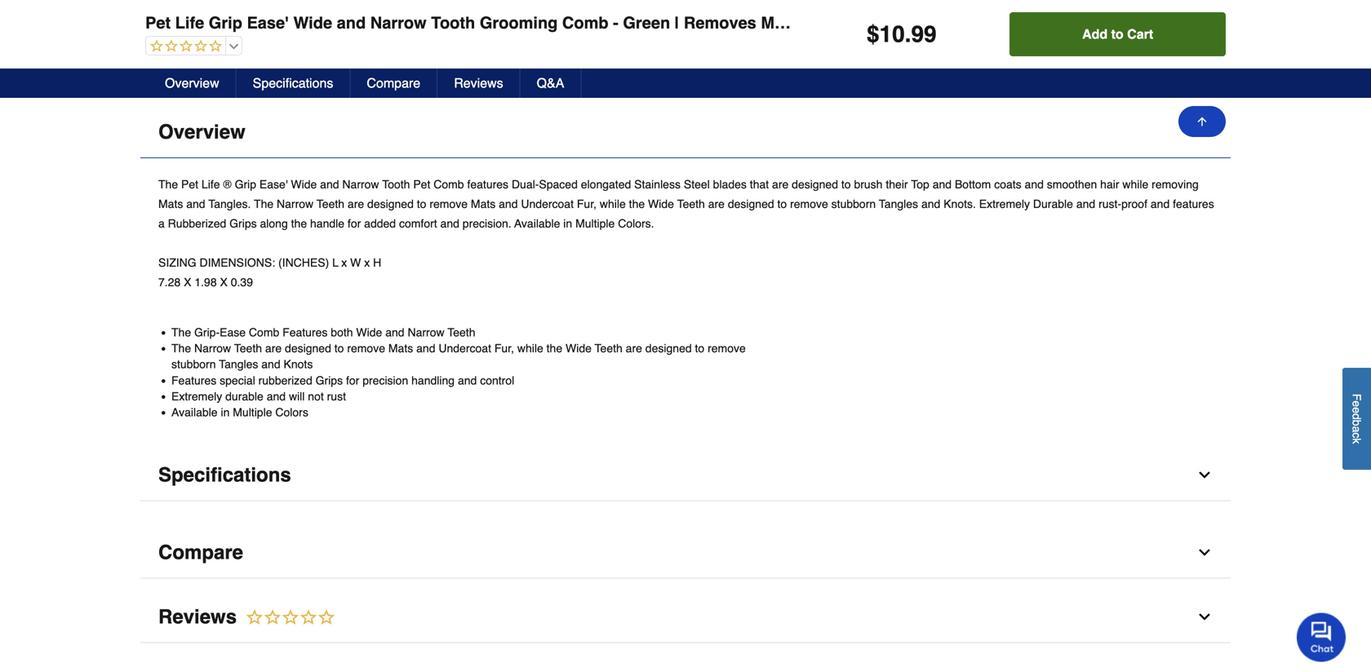 Task type: locate. For each thing, give the bounding box(es) containing it.
chevron down image inside compare button
[[1197, 545, 1213, 561]]

tangles up special
[[219, 358, 258, 371]]

features down removing
[[1174, 198, 1215, 211]]

for right add
[[1111, 13, 1133, 32]]

0.39
[[231, 276, 253, 289]]

1 horizontal spatial grips
[[316, 374, 343, 387]]

durable
[[1034, 198, 1074, 211]]

0 horizontal spatial multiple
[[233, 406, 272, 419]]

the down 7.28
[[171, 342, 191, 355]]

0 vertical spatial zero stars image
[[146, 39, 222, 54]]

rust
[[327, 390, 346, 403]]

rubberized
[[971, 13, 1060, 32], [168, 217, 226, 230]]

wide
[[294, 13, 332, 32], [291, 178, 317, 191], [648, 198, 674, 211], [356, 326, 382, 339], [566, 342, 592, 355]]

knots
[[911, 13, 957, 32], [284, 358, 313, 371]]

0 horizontal spatial rubberized
[[168, 217, 226, 230]]

2 vertical spatial the
[[547, 342, 563, 355]]

e up the d
[[1351, 401, 1364, 407]]

are
[[773, 178, 789, 191], [348, 198, 364, 211], [709, 198, 725, 211], [265, 342, 282, 355], [626, 342, 643, 355]]

features left dual-
[[467, 178, 509, 191]]

fur, up control
[[495, 342, 514, 355]]

0 horizontal spatial knots
[[284, 358, 313, 371]]

0 horizontal spatial 10
[[339, 24, 359, 48]]

0 horizontal spatial while
[[518, 342, 544, 355]]

0 horizontal spatial comb
[[249, 326, 280, 339]]

x left h
[[364, 256, 370, 269]]

1 horizontal spatial undercoat
[[521, 198, 574, 211]]

grip-
[[194, 326, 220, 339]]

knots inside the grip-ease comb features both wide and narrow teeth the narrow teeth are designed to remove mats and undercoat fur, while the wide teeth are designed to remove stubborn tangles and knots features special rubberized grips for precision handling and control extremely durable and will not rust available in multiple colors
[[284, 358, 313, 371]]

1 vertical spatial tooth
[[382, 178, 410, 191]]

mats left tangles.
[[158, 198, 183, 211]]

1 horizontal spatial while
[[600, 198, 626, 211]]

1 vertical spatial for
[[348, 217, 361, 230]]

ease
[[220, 326, 246, 339]]

ease'
[[247, 13, 289, 32], [260, 178, 288, 191]]

1 vertical spatial compare button
[[140, 528, 1231, 579]]

1 horizontal spatial 10
[[880, 21, 905, 47]]

0 vertical spatial multiple
[[576, 217, 615, 230]]

1 vertical spatial features
[[171, 374, 217, 387]]

.98
[[588, 27, 600, 39]]

available down grip-
[[171, 406, 218, 419]]

the inside the grip-ease comb features both wide and narrow teeth the narrow teeth are designed to remove mats and undercoat fur, while the wide teeth are designed to remove stubborn tangles and knots features special rubberized grips for precision handling and control extremely durable and will not rust available in multiple colors
[[547, 342, 563, 355]]

1 horizontal spatial a
[[1351, 426, 1364, 433]]

$ 10 .99
[[334, 24, 371, 48]]

in down durable
[[221, 406, 230, 419]]

chevron down image
[[1197, 468, 1213, 484], [1197, 545, 1213, 561]]

1 e from the top
[[1351, 401, 1364, 407]]

colors.
[[618, 217, 655, 230]]

multiple down elongated
[[576, 217, 615, 230]]

1 vertical spatial the
[[291, 217, 307, 230]]

brush
[[855, 178, 883, 191]]

rubberized left add
[[971, 13, 1060, 32]]

0 horizontal spatial a
[[158, 217, 165, 230]]

extremely down coats
[[980, 198, 1031, 211]]

2 chevron down image from the top
[[1197, 545, 1213, 561]]

undercoat down spaced
[[521, 198, 574, 211]]

in down spaced
[[564, 217, 573, 230]]

q&a
[[537, 76, 565, 91]]

1 vertical spatial knots
[[284, 358, 313, 371]]

add to cart
[[1083, 27, 1154, 42]]

stubborn inside the pet life ® grip ease' wide and narrow tooth pet comb features dual-spaced elongated stainless steel blades that are designed to brush their top and bottom coats and smoothen hair while removing mats and tangles. the narrow teeth are designed to remove mats and undercoat fur, while the wide teeth are designed to remove stubborn tangles and knots. extremely durable and rust-proof and features a rubberized grips along the handle for added comfort and precision. available in multiple colors.
[[832, 198, 876, 211]]

1 vertical spatial life
[[202, 178, 220, 191]]

0 vertical spatial reviews button
[[438, 69, 521, 98]]

colors
[[275, 406, 309, 419]]

99
[[912, 21, 937, 47]]

k
[[1351, 439, 1364, 444]]

features
[[467, 178, 509, 191], [1174, 198, 1215, 211]]

teeth
[[317, 198, 345, 211], [678, 198, 705, 211], [448, 326, 476, 339], [234, 342, 262, 355], [595, 342, 623, 355]]

remove
[[430, 198, 468, 211], [791, 198, 829, 211], [347, 342, 385, 355], [708, 342, 746, 355]]

overview button
[[149, 69, 237, 98], [140, 107, 1231, 158]]

1 horizontal spatial compare
[[367, 76, 421, 91]]

0 vertical spatial in
[[564, 217, 573, 230]]

smoothen
[[1048, 178, 1098, 191]]

tooth inside the pet life ® grip ease' wide and narrow tooth pet comb features dual-spaced elongated stainless steel blades that are designed to brush their top and bottom coats and smoothen hair while removing mats and tangles. the narrow teeth are designed to remove mats and undercoat fur, while the wide teeth are designed to remove stubborn tangles and knots. extremely durable and rust-proof and features a rubberized grips along the handle for added comfort and precision. available in multiple colors.
[[382, 178, 410, 191]]

not
[[308, 390, 324, 403]]

undercoat
[[521, 198, 574, 211], [439, 342, 492, 355]]

1 horizontal spatial tooth
[[431, 13, 475, 32]]

for up rust
[[346, 374, 360, 387]]

0 horizontal spatial x
[[342, 256, 347, 269]]

grips up rust
[[316, 374, 343, 387]]

0 vertical spatial features
[[283, 326, 328, 339]]

10 inside list item
[[339, 24, 359, 48]]

0 vertical spatial fur,
[[577, 198, 597, 211]]

multiple inside the pet life ® grip ease' wide and narrow tooth pet comb features dual-spaced elongated stainless steel blades that are designed to brush their top and bottom coats and smoothen hair while removing mats and tangles. the narrow teeth are designed to remove mats and undercoat fur, while the wide teeth are designed to remove stubborn tangles and knots. extremely durable and rust-proof and features a rubberized grips along the handle for added comfort and precision. available in multiple colors.
[[576, 217, 615, 230]]

1 vertical spatial extremely
[[171, 390, 222, 403]]

rubberized
[[259, 374, 313, 387]]

1 horizontal spatial x
[[364, 256, 370, 269]]

2 horizontal spatial grips
[[1064, 13, 1107, 32]]

x
[[342, 256, 347, 269], [364, 256, 370, 269]]

0 horizontal spatial in
[[221, 406, 230, 419]]

proof
[[1122, 198, 1148, 211]]

1 vertical spatial in
[[221, 406, 230, 419]]

0 vertical spatial specifications button
[[237, 69, 351, 98]]

zero stars image
[[146, 39, 222, 54], [237, 609, 336, 629]]

comb
[[563, 13, 609, 32], [434, 178, 464, 191], [249, 326, 280, 339]]

2 vertical spatial grips
[[316, 374, 343, 387]]

pet
[[145, 13, 171, 32], [181, 178, 198, 191], [413, 178, 431, 191]]

multiple
[[576, 217, 615, 230], [233, 406, 272, 419]]

grips inside the grip-ease comb features both wide and narrow teeth the narrow teeth are designed to remove mats and undercoat fur, while the wide teeth are designed to remove stubborn tangles and knots features special rubberized grips for precision handling and control extremely durable and will not rust available in multiple colors
[[316, 374, 343, 387]]

a up sizing
[[158, 217, 165, 230]]

bottom
[[955, 178, 992, 191]]

dimensions:
[[200, 256, 275, 269]]

tangles down the their
[[879, 198, 919, 211]]

2 vertical spatial for
[[346, 374, 360, 387]]

0 vertical spatial comb
[[563, 13, 609, 32]]

1 horizontal spatial the
[[547, 342, 563, 355]]

1 horizontal spatial knots
[[911, 13, 957, 32]]

0 horizontal spatial $
[[334, 27, 339, 39]]

for
[[1111, 13, 1133, 32], [348, 217, 361, 230], [346, 374, 360, 387]]

mats
[[158, 198, 183, 211], [471, 198, 496, 211], [389, 342, 413, 355]]

w
[[350, 256, 361, 269]]

a
[[158, 217, 165, 230], [1351, 426, 1364, 433]]

life
[[175, 13, 204, 32], [202, 178, 220, 191]]

$ for $ 7 .98
[[572, 27, 578, 39]]

features left special
[[171, 374, 217, 387]]

1 horizontal spatial |
[[962, 13, 966, 32]]

2 vertical spatial while
[[518, 342, 544, 355]]

features left both
[[283, 326, 328, 339]]

grip
[[209, 13, 242, 32], [235, 178, 256, 191]]

2 vertical spatial comb
[[249, 326, 280, 339]]

1 vertical spatial reviews button
[[140, 592, 1231, 644]]

stubborn down brush
[[832, 198, 876, 211]]

chevron down image inside the specifications button
[[1197, 468, 1213, 484]]

0 vertical spatial reviews
[[454, 76, 504, 91]]

1 horizontal spatial tangles
[[879, 198, 919, 211]]

1 horizontal spatial rubberized
[[971, 13, 1060, 32]]

h
[[373, 256, 382, 269]]

0 horizontal spatial available
[[171, 406, 218, 419]]

to inside button
[[1112, 27, 1124, 42]]

available
[[515, 217, 561, 230], [171, 406, 218, 419]]

1 horizontal spatial fur,
[[577, 198, 597, 211]]

0 horizontal spatial grips
[[230, 217, 257, 230]]

mats inside the grip-ease comb features both wide and narrow teeth the narrow teeth are designed to remove mats and undercoat fur, while the wide teeth are designed to remove stubborn tangles and knots features special rubberized grips for precision handling and control extremely durable and will not rust available in multiple colors
[[389, 342, 413, 355]]

and
[[337, 13, 366, 32], [877, 13, 906, 32], [320, 178, 339, 191], [933, 178, 952, 191], [1025, 178, 1044, 191], [186, 198, 205, 211], [499, 198, 518, 211], [922, 198, 941, 211], [1077, 198, 1096, 211], [1151, 198, 1170, 211], [441, 217, 460, 230], [386, 326, 405, 339], [417, 342, 436, 355], [262, 358, 281, 371], [458, 374, 477, 387], [267, 390, 286, 403]]

stainless
[[635, 178, 681, 191]]

2 horizontal spatial while
[[1123, 178, 1149, 191]]

handle
[[310, 217, 345, 230]]

0 vertical spatial life
[[175, 13, 204, 32]]

specifications button
[[237, 69, 351, 98], [140, 450, 1231, 502]]

1 vertical spatial rubberized
[[168, 217, 226, 230]]

for left added
[[348, 217, 361, 230]]

1 horizontal spatial available
[[515, 217, 561, 230]]

0 horizontal spatial extremely
[[171, 390, 222, 403]]

the
[[158, 178, 178, 191], [254, 198, 274, 211], [171, 326, 191, 339], [171, 342, 191, 355]]

e up b
[[1351, 407, 1364, 414]]

fur, down elongated
[[577, 198, 597, 211]]

comb right ease
[[249, 326, 280, 339]]

tooth
[[431, 13, 475, 32], [382, 178, 410, 191]]

features
[[283, 326, 328, 339], [171, 374, 217, 387]]

1 chevron down image from the top
[[1197, 468, 1213, 484]]

rubberized inside the pet life ® grip ease' wide and narrow tooth pet comb features dual-spaced elongated stainless steel blades that are designed to brush their top and bottom coats and smoothen hair while removing mats and tangles. the narrow teeth are designed to remove mats and undercoat fur, while the wide teeth are designed to remove stubborn tangles and knots. extremely durable and rust-proof and features a rubberized grips along the handle for added comfort and precision. available in multiple colors.
[[168, 217, 226, 230]]

$ inside the $ 7 .98
[[572, 27, 578, 39]]

extremely down special
[[171, 390, 222, 403]]

(inches)
[[278, 256, 329, 269]]

x
[[184, 276, 191, 289], [220, 276, 228, 289]]

1 vertical spatial features
[[1174, 198, 1215, 211]]

x right 7.28
[[184, 276, 191, 289]]

1 vertical spatial stubborn
[[171, 358, 216, 371]]

1 horizontal spatial mats
[[389, 342, 413, 355]]

10
[[880, 21, 905, 47], [339, 24, 359, 48]]

1 vertical spatial grips
[[230, 217, 257, 230]]

1 horizontal spatial in
[[564, 217, 573, 230]]

| right the 99 on the right of the page
[[962, 13, 966, 32]]

x left 0.39
[[220, 276, 228, 289]]

grooming
[[480, 13, 558, 32]]

1 horizontal spatial multiple
[[576, 217, 615, 230]]

$ left .98
[[572, 27, 578, 39]]

0 vertical spatial for
[[1111, 13, 1133, 32]]

0 horizontal spatial the
[[291, 217, 307, 230]]

$ left .99
[[334, 27, 339, 39]]

1 vertical spatial multiple
[[233, 406, 272, 419]]

1 horizontal spatial comb
[[434, 178, 464, 191]]

undercoat up the handling
[[439, 342, 492, 355]]

available inside the pet life ® grip ease' wide and narrow tooth pet comb features dual-spaced elongated stainless steel blades that are designed to brush their top and bottom coats and smoothen hair while removing mats and tangles. the narrow teeth are designed to remove mats and undercoat fur, while the wide teeth are designed to remove stubborn tangles and knots. extremely durable and rust-proof and features a rubberized grips along the handle for added comfort and precision. available in multiple colors.
[[515, 217, 561, 230]]

f e e d b a c k button
[[1343, 368, 1372, 470]]

fur, inside the grip-ease comb features both wide and narrow teeth the narrow teeth are designed to remove mats and undercoat fur, while the wide teeth are designed to remove stubborn tangles and knots features special rubberized grips for precision handling and control extremely durable and will not rust available in multiple colors
[[495, 342, 514, 355]]

handling
[[412, 374, 455, 387]]

2 | from the left
[[962, 13, 966, 32]]

control
[[1216, 13, 1274, 32]]

grips down tangles.
[[230, 217, 257, 230]]

tooth left grooming on the left top of page
[[431, 13, 475, 32]]

1 vertical spatial compare
[[158, 542, 243, 564]]

$ inside "$ 10 .99"
[[334, 27, 339, 39]]

a up "k"
[[1351, 426, 1364, 433]]

0 vertical spatial compare
[[367, 76, 421, 91]]

e
[[1351, 401, 1364, 407], [1351, 407, 1364, 414]]

1 horizontal spatial stubborn
[[832, 198, 876, 211]]

| right green
[[675, 13, 680, 32]]

the up the along
[[254, 198, 274, 211]]

in inside the grip-ease comb features both wide and narrow teeth the narrow teeth are designed to remove mats and undercoat fur, while the wide teeth are designed to remove stubborn tangles and knots features special rubberized grips for precision handling and control extremely durable and will not rust available in multiple colors
[[221, 406, 230, 419]]

$ 7 .98
[[572, 24, 600, 48]]

fur,
[[577, 198, 597, 211], [495, 342, 514, 355]]

overview
[[165, 76, 219, 91], [158, 121, 246, 143]]

10 for .99
[[339, 24, 359, 48]]

grips left cart
[[1064, 13, 1107, 32]]

stubborn
[[832, 198, 876, 211], [171, 358, 216, 371]]

x right l
[[342, 256, 347, 269]]

0 vertical spatial stubborn
[[832, 198, 876, 211]]

comb left -
[[563, 13, 609, 32]]

coats
[[995, 178, 1022, 191]]

1.98
[[195, 276, 217, 289]]

0 horizontal spatial tangles
[[219, 358, 258, 371]]

reviews button
[[438, 69, 521, 98], [140, 592, 1231, 644]]

1 vertical spatial undercoat
[[439, 342, 492, 355]]

0 vertical spatial available
[[515, 217, 561, 230]]

available down dual-
[[515, 217, 561, 230]]

comb up comfort
[[434, 178, 464, 191]]

mats up the 'precision'
[[389, 342, 413, 355]]

0 vertical spatial extremely
[[980, 198, 1031, 211]]

precision
[[1138, 13, 1211, 32]]

extremely
[[980, 198, 1031, 211], [171, 390, 222, 403]]

durable
[[225, 390, 264, 403]]

mats up precision.
[[471, 198, 496, 211]]

$ 10 . 99
[[867, 21, 937, 47]]

grips inside the pet life ® grip ease' wide and narrow tooth pet comb features dual-spaced elongated stainless steel blades that are designed to brush their top and bottom coats and smoothen hair while removing mats and tangles. the narrow teeth are designed to remove mats and undercoat fur, while the wide teeth are designed to remove stubborn tangles and knots. extremely durable and rust-proof and features a rubberized grips along the handle for added comfort and precision. available in multiple colors.
[[230, 217, 257, 230]]

grips
[[1064, 13, 1107, 32], [230, 217, 257, 230], [316, 374, 343, 387]]

0 horizontal spatial stubborn
[[171, 358, 216, 371]]

1 horizontal spatial x
[[220, 276, 228, 289]]

to
[[1112, 27, 1124, 42], [842, 178, 851, 191], [417, 198, 427, 211], [778, 198, 787, 211], [335, 342, 344, 355], [695, 342, 705, 355]]

rubberized down tangles.
[[168, 217, 226, 230]]

comb inside the pet life ® grip ease' wide and narrow tooth pet comb features dual-spaced elongated stainless steel blades that are designed to brush their top and bottom coats and smoothen hair while removing mats and tangles. the narrow teeth are designed to remove mats and undercoat fur, while the wide teeth are designed to remove stubborn tangles and knots. extremely durable and rust-proof and features a rubberized grips along the handle for added comfort and precision. available in multiple colors.
[[434, 178, 464, 191]]

in
[[564, 217, 573, 230], [221, 406, 230, 419]]

2 e from the top
[[1351, 407, 1364, 414]]

1 vertical spatial chevron down image
[[1197, 545, 1213, 561]]

compare for compare button to the bottom
[[158, 542, 243, 564]]

multiple down durable
[[233, 406, 272, 419]]

0 horizontal spatial |
[[675, 13, 680, 32]]

$ left .
[[867, 21, 880, 47]]

1 vertical spatial grip
[[235, 178, 256, 191]]

compare
[[367, 76, 421, 91], [158, 542, 243, 564]]

for inside the pet life ® grip ease' wide and narrow tooth pet comb features dual-spaced elongated stainless steel blades that are designed to brush their top and bottom coats and smoothen hair while removing mats and tangles. the narrow teeth are designed to remove mats and undercoat fur, while the wide teeth are designed to remove stubborn tangles and knots. extremely durable and rust-proof and features a rubberized grips along the handle for added comfort and precision. available in multiple colors.
[[348, 217, 361, 230]]

tooth up added
[[382, 178, 410, 191]]

stubborn down grip-
[[171, 358, 216, 371]]



Task type: vqa. For each thing, say whether or not it's contained in the screenshot.
handle
yes



Task type: describe. For each thing, give the bounding box(es) containing it.
tangles.
[[209, 198, 251, 211]]

control
[[480, 374, 515, 387]]

0 vertical spatial features
[[467, 178, 509, 191]]

comfort
[[399, 217, 437, 230]]

removing
[[1152, 178, 1199, 191]]

fur, inside the pet life ® grip ease' wide and narrow tooth pet comb features dual-spaced elongated stainless steel blades that are designed to brush their top and bottom coats and smoothen hair while removing mats and tangles. the narrow teeth are designed to remove mats and undercoat fur, while the wide teeth are designed to remove stubborn tangles and knots. extremely durable and rust-proof and features a rubberized grips along the handle for added comfort and precision. available in multiple colors.
[[577, 198, 597, 211]]

0 vertical spatial compare button
[[351, 69, 438, 98]]

the grip-ease comb features both wide and narrow teeth the narrow teeth are designed to remove mats and undercoat fur, while the wide teeth are designed to remove stubborn tangles and knots features special rubberized grips for precision handling and control extremely durable and will not rust available in multiple colors
[[171, 326, 746, 419]]

arrow up image
[[1196, 115, 1209, 128]]

10 list item
[[334, 0, 527, 71]]

blades
[[713, 178, 747, 191]]

10 for .
[[880, 21, 905, 47]]

removes
[[684, 13, 757, 32]]

spaced
[[539, 178, 578, 191]]

0 vertical spatial tooth
[[431, 13, 475, 32]]

-
[[613, 13, 619, 32]]

sizing
[[158, 256, 197, 269]]

q&a button
[[521, 69, 582, 98]]

chevron down image for compare
[[1197, 545, 1213, 561]]

1 vertical spatial specifications button
[[140, 450, 1231, 502]]

extremely inside the pet life ® grip ease' wide and narrow tooth pet comb features dual-spaced elongated stainless steel blades that are designed to brush their top and bottom coats and smoothen hair while removing mats and tangles. the narrow teeth are designed to remove mats and undercoat fur, while the wide teeth are designed to remove stubborn tangles and knots. extremely durable and rust-proof and features a rubberized grips along the handle for added comfort and precision. available in multiple colors.
[[980, 198, 1031, 211]]

d
[[1351, 414, 1364, 420]]

2 horizontal spatial comb
[[563, 13, 609, 32]]

1 vertical spatial overview
[[158, 121, 246, 143]]

special
[[220, 374, 255, 387]]

1 vertical spatial zero stars image
[[237, 609, 336, 629]]

2 horizontal spatial mats
[[471, 198, 496, 211]]

1 horizontal spatial pet
[[181, 178, 198, 191]]

$ for $ 10 .99
[[334, 27, 339, 39]]

0 horizontal spatial mats
[[158, 198, 183, 211]]

2 horizontal spatial pet
[[413, 178, 431, 191]]

stubborn inside the grip-ease comb features both wide and narrow teeth the narrow teeth are designed to remove mats and undercoat fur, while the wide teeth are designed to remove stubborn tangles and knots features special rubberized grips for precision handling and control extremely durable and will not rust available in multiple colors
[[171, 358, 216, 371]]

chevron down image for specifications
[[1197, 468, 1213, 484]]

c
[[1351, 433, 1364, 439]]

l
[[332, 256, 339, 269]]

that
[[750, 178, 769, 191]]

1 horizontal spatial reviews
[[454, 76, 504, 91]]

undercoat inside the pet life ® grip ease' wide and narrow tooth pet comb features dual-spaced elongated stainless steel blades that are designed to brush their top and bottom coats and smoothen hair while removing mats and tangles. the narrow teeth are designed to remove mats and undercoat fur, while the wide teeth are designed to remove stubborn tangles and knots. extremely durable and rust-proof and features a rubberized grips along the handle for added comfort and precision. available in multiple colors.
[[521, 198, 574, 211]]

the left grip-
[[171, 326, 191, 339]]

grip inside the pet life ® grip ease' wide and narrow tooth pet comb features dual-spaced elongated stainless steel blades that are designed to brush their top and bottom coats and smoothen hair while removing mats and tangles. the narrow teeth are designed to remove mats and undercoat fur, while the wide teeth are designed to remove stubborn tangles and knots. extremely durable and rust-proof and features a rubberized grips along the handle for added comfort and precision. available in multiple colors.
[[235, 178, 256, 191]]

add to cart button
[[1010, 12, 1227, 56]]

extremely inside the grip-ease comb features both wide and narrow teeth the narrow teeth are designed to remove mats and undercoat fur, while the wide teeth are designed to remove stubborn tangles and knots features special rubberized grips for precision handling and control extremely durable and will not rust available in multiple colors
[[171, 390, 222, 403]]

0 vertical spatial rubberized
[[971, 13, 1060, 32]]

precision
[[363, 374, 408, 387]]

tangles inside the pet life ® grip ease' wide and narrow tooth pet comb features dual-spaced elongated stainless steel blades that are designed to brush their top and bottom coats and smoothen hair while removing mats and tangles. the narrow teeth are designed to remove mats and undercoat fur, while the wide teeth are designed to remove stubborn tangles and knots. extremely durable and rust-proof and features a rubberized grips along the handle for added comfort and precision. available in multiple colors.
[[879, 198, 919, 211]]

add
[[1083, 27, 1108, 42]]

0 vertical spatial overview
[[165, 76, 219, 91]]

0 vertical spatial knots
[[911, 13, 957, 32]]

precision.
[[463, 217, 512, 230]]

1 x from the left
[[342, 256, 347, 269]]

1 x from the left
[[184, 276, 191, 289]]

the left ®
[[158, 178, 178, 191]]

0 vertical spatial specifications
[[253, 76, 333, 91]]

while inside the grip-ease comb features both wide and narrow teeth the narrow teeth are designed to remove mats and undercoat fur, while the wide teeth are designed to remove stubborn tangles and knots features special rubberized grips for precision handling and control extremely durable and will not rust available in multiple colors
[[518, 342, 544, 355]]

undercoat inside the grip-ease comb features both wide and narrow teeth the narrow teeth are designed to remove mats and undercoat fur, while the wide teeth are designed to remove stubborn tangles and knots features special rubberized grips for precision handling and control extremely durable and will not rust available in multiple colors
[[439, 342, 492, 355]]

0 vertical spatial while
[[1123, 178, 1149, 191]]

.99
[[359, 27, 371, 39]]

tangles,
[[808, 13, 873, 32]]

compare for the top compare button
[[367, 76, 421, 91]]

0 vertical spatial grip
[[209, 13, 242, 32]]

top
[[912, 178, 930, 191]]

both
[[331, 326, 353, 339]]

1 vertical spatial overview button
[[140, 107, 1231, 158]]

dual-
[[512, 178, 539, 191]]

elongated
[[581, 178, 631, 191]]

1 | from the left
[[675, 13, 680, 32]]

1 horizontal spatial features
[[283, 326, 328, 339]]

chat invite button image
[[1298, 613, 1347, 663]]

f e e d b a c k
[[1351, 394, 1364, 444]]

for inside the grip-ease comb features both wide and narrow teeth the narrow teeth are designed to remove mats and undercoat fur, while the wide teeth are designed to remove stubborn tangles and knots features special rubberized grips for precision handling and control extremely durable and will not rust available in multiple colors
[[346, 374, 360, 387]]

a inside the pet life ® grip ease' wide and narrow tooth pet comb features dual-spaced elongated stainless steel blades that are designed to brush their top and bottom coats and smoothen hair while removing mats and tangles. the narrow teeth are designed to remove mats and undercoat fur, while the wide teeth are designed to remove stubborn tangles and knots. extremely durable and rust-proof and features a rubberized grips along the handle for added comfort and precision. available in multiple colors.
[[158, 217, 165, 230]]

sizing dimensions: (inches) l x w x h 7.28 x 1.98 x 0.39
[[158, 256, 382, 289]]

mats,
[[761, 13, 803, 32]]

0 horizontal spatial pet
[[145, 13, 171, 32]]

life inside the pet life ® grip ease' wide and narrow tooth pet comb features dual-spaced elongated stainless steel blades that are designed to brush their top and bottom coats and smoothen hair while removing mats and tangles. the narrow teeth are designed to remove mats and undercoat fur, while the wide teeth are designed to remove stubborn tangles and knots. extremely durable and rust-proof and features a rubberized grips along the handle for added comfort and precision. available in multiple colors.
[[202, 178, 220, 191]]

1 horizontal spatial features
[[1174, 198, 1215, 211]]

a inside f e e d b a c k button
[[1351, 426, 1364, 433]]

1 vertical spatial reviews
[[158, 606, 237, 629]]

the pet life ® grip ease' wide and narrow tooth pet comb features dual-spaced elongated stainless steel blades that are designed to brush their top and bottom coats and smoothen hair while removing mats and tangles. the narrow teeth are designed to remove mats and undercoat fur, while the wide teeth are designed to remove stubborn tangles and knots. extremely durable and rust-proof and features a rubberized grips along the handle for added comfort and precision. available in multiple colors.
[[158, 178, 1215, 230]]

knots.
[[944, 198, 977, 211]]

$ for $ 10 . 99
[[867, 21, 880, 47]]

b
[[1351, 420, 1364, 426]]

0 horizontal spatial zero stars image
[[146, 39, 222, 54]]

in inside the pet life ® grip ease' wide and narrow tooth pet comb features dual-spaced elongated stainless steel blades that are designed to brush their top and bottom coats and smoothen hair while removing mats and tangles. the narrow teeth are designed to remove mats and undercoat fur, while the wide teeth are designed to remove stubborn tangles and knots. extremely durable and rust-proof and features a rubberized grips along the handle for added comfort and precision. available in multiple colors.
[[564, 217, 573, 230]]

0 vertical spatial overview button
[[149, 69, 237, 98]]

tangles inside the grip-ease comb features both wide and narrow teeth the narrow teeth are designed to remove mats and undercoat fur, while the wide teeth are designed to remove stubborn tangles and knots features special rubberized grips for precision handling and control extremely durable and will not rust available in multiple colors
[[219, 358, 258, 371]]

chevron down image
[[1197, 610, 1213, 626]]

steel
[[684, 178, 710, 191]]

2 horizontal spatial the
[[629, 198, 645, 211]]

multiple inside the grip-ease comb features both wide and narrow teeth the narrow teeth are designed to remove mats and undercoat fur, while the wide teeth are designed to remove stubborn tangles and knots features special rubberized grips for precision handling and control extremely durable and will not rust available in multiple colors
[[233, 406, 272, 419]]

hair
[[1101, 178, 1120, 191]]

comb inside the grip-ease comb features both wide and narrow teeth the narrow teeth are designed to remove mats and undercoat fur, while the wide teeth are designed to remove stubborn tangles and knots features special rubberized grips for precision handling and control extremely durable and will not rust available in multiple colors
[[249, 326, 280, 339]]

0 vertical spatial ease'
[[247, 13, 289, 32]]

f
[[1351, 394, 1364, 401]]

7
[[578, 24, 588, 48]]

0 vertical spatial grips
[[1064, 13, 1107, 32]]

green
[[623, 13, 671, 32]]

rust-
[[1099, 198, 1122, 211]]

added
[[364, 217, 396, 230]]

ease' inside the pet life ® grip ease' wide and narrow tooth pet comb features dual-spaced elongated stainless steel blades that are designed to brush their top and bottom coats and smoothen hair while removing mats and tangles. the narrow teeth are designed to remove mats and undercoat fur, while the wide teeth are designed to remove stubborn tangles and knots. extremely durable and rust-proof and features a rubberized grips along the handle for added comfort and precision. available in multiple colors.
[[260, 178, 288, 191]]

along
[[260, 217, 288, 230]]

cart
[[1128, 27, 1154, 42]]

1 vertical spatial specifications
[[158, 464, 291, 487]]

.
[[905, 21, 912, 47]]

2 x from the left
[[364, 256, 370, 269]]

will
[[289, 390, 305, 403]]

chevron up image
[[1197, 124, 1213, 140]]

2 x from the left
[[220, 276, 228, 289]]

7.28
[[158, 276, 181, 289]]

available inside the grip-ease comb features both wide and narrow teeth the narrow teeth are designed to remove mats and undercoat fur, while the wide teeth are designed to remove stubborn tangles and knots features special rubberized grips for precision handling and control extremely durable and will not rust available in multiple colors
[[171, 406, 218, 419]]

their
[[886, 178, 909, 191]]

pet life  grip ease' wide and narrow tooth grooming comb - green | removes mats, tangles, and knots | rubberized grips for precision control
[[145, 13, 1274, 32]]

®
[[223, 178, 232, 191]]



